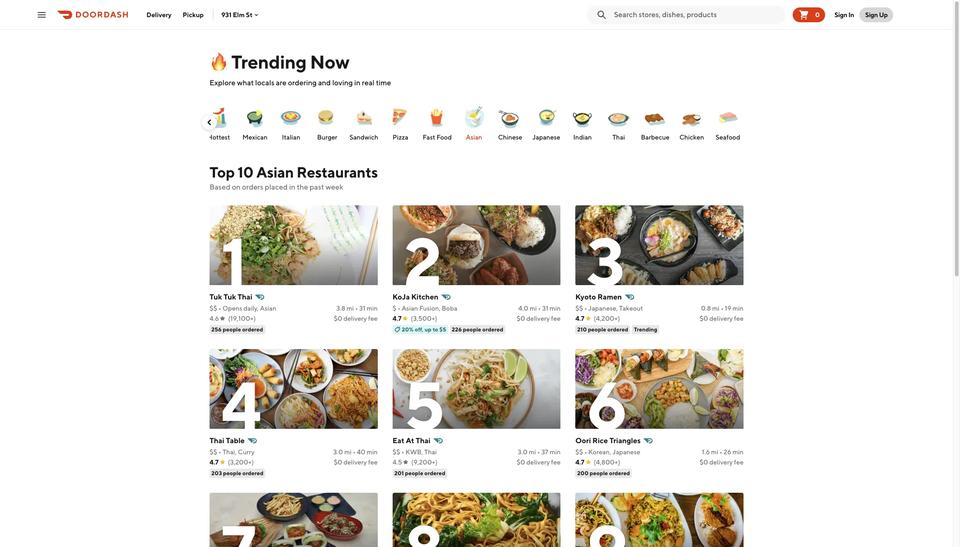 Task type: vqa. For each thing, say whether or not it's contained in the screenshot.
Cash
no



Task type: describe. For each thing, give the bounding box(es) containing it.
tuk tuk thai
[[210, 293, 253, 302]]

loving
[[332, 78, 353, 87]]

real
[[362, 78, 375, 87]]

4.0 mi • 31 min
[[519, 305, 561, 312]]

placed
[[265, 183, 288, 192]]

$​0 delivery fee for kyoto ramen
[[700, 315, 744, 322]]

koja
[[393, 293, 410, 302]]

hottest
[[208, 134, 230, 141]]

$​0 delivery fee for thai table
[[334, 459, 378, 466]]

$ • asian fusion, boba
[[393, 305, 458, 312]]

past
[[310, 183, 324, 192]]

min for tuk tuk thai
[[367, 305, 378, 312]]

food
[[437, 134, 452, 141]]

$$ for eat
[[393, 449, 400, 456]]

kyoto
[[576, 293, 596, 302]]

mexican
[[243, 134, 268, 141]]

203
[[212, 470, 222, 477]]

4.7 for kyoto ramen
[[576, 315, 585, 322]]

fast food
[[423, 134, 452, 141]]

sign in link
[[830, 5, 860, 24]]

pickup button
[[177, 7, 209, 22]]

japanese,
[[589, 305, 618, 312]]

thai up $$ • opens daily, asian
[[238, 293, 253, 302]]

1.6 mi • 26 min
[[702, 449, 744, 456]]

4.7 for koja kitchen
[[393, 315, 402, 322]]

ordering
[[288, 78, 317, 87]]

1.6
[[702, 449, 710, 456]]

201
[[395, 470, 404, 477]]

20%
[[402, 326, 414, 333]]

ordered for tuk tuk thai
[[242, 326, 263, 333]]

asian right the food
[[466, 134, 482, 141]]

(3,500+)
[[411, 315, 437, 322]]

3.0 mi • 37 min
[[518, 449, 561, 456]]

off,
[[415, 326, 424, 333]]

37
[[542, 449, 549, 456]]

triangles
[[610, 436, 641, 445]]

eat at thai
[[393, 436, 431, 445]]

• left thai,
[[219, 449, 221, 456]]

• right 3.8 on the left bottom
[[355, 305, 358, 312]]

• left 26
[[720, 449, 723, 456]]

0
[[816, 11, 820, 18]]

explore what locals are ordering and loving in real time
[[210, 78, 391, 87]]

931
[[221, 11, 232, 18]]

226
[[452, 326, 462, 333]]

(4,800+)
[[594, 459, 621, 466]]

on
[[232, 183, 241, 192]]

fee for eat at thai
[[551, 459, 561, 466]]

10
[[238, 163, 254, 181]]

sign up link
[[860, 7, 894, 22]]

mi for oori rice triangles
[[712, 449, 719, 456]]

$$ for oori
[[576, 449, 583, 456]]

in
[[849, 11, 855, 18]]

takeout
[[620, 305, 643, 312]]

(4,200+)
[[594, 315, 620, 322]]

delivery button
[[141, 7, 177, 22]]

pickup
[[183, 11, 204, 18]]

$​0 for kyoto ramen
[[700, 315, 708, 322]]

sign for sign up
[[866, 11, 878, 18]]

top 10 asian restaurants based on orders placed in the past week
[[210, 163, 378, 192]]

chicken
[[680, 134, 704, 141]]

$5
[[440, 326, 447, 333]]

0.8
[[701, 305, 711, 312]]

and
[[318, 78, 331, 87]]

• right 4.0
[[538, 305, 541, 312]]

week
[[326, 183, 344, 192]]

in inside top 10 asian restaurants based on orders placed in the past week
[[289, 183, 295, 192]]

seafood
[[716, 134, 741, 141]]

delivery for oori rice triangles
[[710, 459, 733, 466]]

• left kwb,
[[402, 449, 404, 456]]

oori rice triangles
[[576, 436, 641, 445]]

delivery for koja kitchen
[[527, 315, 550, 322]]

barbecue
[[641, 134, 670, 141]]

min for thai table
[[367, 449, 378, 456]]

1 horizontal spatial japanese
[[613, 449, 641, 456]]

0.8 mi • 19 min
[[701, 305, 744, 312]]

are
[[276, 78, 287, 87]]

min for kyoto ramen
[[733, 305, 744, 312]]

0 button
[[793, 7, 826, 22]]

at
[[406, 436, 414, 445]]

31 for tuk tuk thai
[[359, 305, 366, 312]]

mi for eat at thai
[[529, 449, 536, 456]]

thai,
[[223, 449, 237, 456]]

• left 19
[[721, 305, 724, 312]]

fee for tuk tuk thai
[[368, 315, 378, 322]]

locals
[[255, 78, 275, 87]]

up
[[880, 11, 888, 18]]

delivery for eat at thai
[[527, 459, 550, 466]]

thai right at
[[416, 436, 431, 445]]

$​0 for tuk tuk thai
[[334, 315, 342, 322]]

200 people ordered
[[578, 470, 630, 477]]

rice
[[593, 436, 608, 445]]

Store search: begin typing to search for stores available on DoorDash text field
[[614, 10, 782, 20]]

what
[[237, 78, 254, 87]]

4.7 for oori rice triangles
[[576, 459, 585, 466]]

4.7 for thai table
[[210, 459, 219, 466]]

20% off, up to $5
[[402, 326, 447, 333]]

fee for koja kitchen
[[551, 315, 561, 322]]

3.0 mi • 40 min
[[333, 449, 378, 456]]

top
[[210, 163, 235, 181]]

fee for kyoto ramen
[[735, 315, 744, 322]]

kyoto ramen
[[576, 293, 622, 302]]

$​0 for oori rice triangles
[[700, 459, 708, 466]]

time
[[376, 78, 391, 87]]

ordered for thai table
[[243, 470, 264, 477]]

1 tuk from the left
[[210, 293, 222, 302]]

thai up thai,
[[210, 436, 225, 445]]

• down oori at the bottom of the page
[[585, 449, 587, 456]]

• left 40
[[353, 449, 356, 456]]

• up 4.6
[[219, 305, 221, 312]]

1 horizontal spatial trending
[[634, 326, 658, 333]]

ordered right 226
[[483, 326, 504, 333]]

chinese
[[498, 134, 523, 141]]

$​0 delivery fee for tuk tuk thai
[[334, 315, 378, 322]]



Task type: locate. For each thing, give the bounding box(es) containing it.
31 for koja kitchen
[[542, 305, 549, 312]]

2 3.0 from the left
[[518, 449, 528, 456]]

3.0 for eat at thai
[[518, 449, 528, 456]]

0 horizontal spatial japanese
[[533, 134, 561, 141]]

226 people ordered
[[452, 326, 504, 333]]

fee for thai table
[[368, 459, 378, 466]]

delivery down 3.0 mi • 40 min
[[344, 459, 367, 466]]

japanese
[[533, 134, 561, 141], [613, 449, 641, 456]]

2 sign from the left
[[866, 11, 878, 18]]

31 right 3.8 on the left bottom
[[359, 305, 366, 312]]

boba
[[442, 305, 458, 312]]

asian up placed
[[256, 163, 294, 181]]

people for oori rice triangles
[[590, 470, 608, 477]]

1 vertical spatial trending
[[634, 326, 658, 333]]

thai right indian
[[613, 134, 625, 141]]

min for eat at thai
[[550, 449, 561, 456]]

31
[[359, 305, 366, 312], [542, 305, 549, 312]]

$$ • kwb, thai
[[393, 449, 437, 456]]

sandwich
[[350, 134, 378, 141]]

0 horizontal spatial tuk
[[210, 293, 222, 302]]

fusion,
[[420, 305, 441, 312]]

$$ • korean, japanese
[[576, 449, 641, 456]]

• right $
[[398, 305, 401, 312]]

burger
[[317, 134, 338, 141]]

mi right 0.8
[[713, 305, 720, 312]]

1 vertical spatial in
[[289, 183, 295, 192]]

ordered
[[242, 326, 263, 333], [483, 326, 504, 333], [608, 326, 629, 333], [243, 470, 264, 477], [425, 470, 446, 477], [610, 470, 630, 477]]

4.7
[[393, 315, 402, 322], [576, 315, 585, 322], [210, 459, 219, 466], [576, 459, 585, 466]]

min
[[367, 305, 378, 312], [550, 305, 561, 312], [733, 305, 744, 312], [367, 449, 378, 456], [550, 449, 561, 456], [733, 449, 744, 456]]

🔥 trending now
[[210, 51, 350, 73]]

mi right 4.0
[[530, 305, 537, 312]]

1 horizontal spatial in
[[354, 78, 361, 87]]

ordered down (4,200+)
[[608, 326, 629, 333]]

256 people ordered
[[212, 326, 263, 333]]

mi right 3.8 on the left bottom
[[347, 305, 354, 312]]

thai table
[[210, 436, 245, 445]]

$​0 delivery fee for eat at thai
[[517, 459, 561, 466]]

$$ left thai,
[[210, 449, 217, 456]]

fee for oori rice triangles
[[735, 459, 744, 466]]

3.0
[[333, 449, 343, 456], [518, 449, 528, 456]]

curry
[[238, 449, 255, 456]]

$​0 down '3.0 mi • 37 min'
[[517, 459, 525, 466]]

ordered for eat at thai
[[425, 470, 446, 477]]

fee down the 4.0 mi • 31 min at the bottom right of the page
[[551, 315, 561, 322]]

sign left in
[[835, 11, 848, 18]]

fee down 3.8 mi • 31 min
[[368, 315, 378, 322]]

1 horizontal spatial sign
[[866, 11, 878, 18]]

min right the 37 on the bottom right
[[550, 449, 561, 456]]

$$ up 4.6
[[210, 305, 217, 312]]

st
[[246, 11, 253, 18]]

mi right 1.6
[[712, 449, 719, 456]]

$​0 delivery fee down the 4.0 mi • 31 min at the bottom right of the page
[[517, 315, 561, 322]]

$​0 delivery fee down 0.8 mi • 19 min
[[700, 315, 744, 322]]

4.7 up 203
[[210, 459, 219, 466]]

delivery
[[344, 315, 367, 322], [527, 315, 550, 322], [710, 315, 733, 322], [344, 459, 367, 466], [527, 459, 550, 466], [710, 459, 733, 466]]

asian down koja kitchen
[[402, 305, 418, 312]]

0 horizontal spatial trending
[[231, 51, 307, 73]]

(9,200+)
[[412, 459, 438, 466]]

tuk
[[210, 293, 222, 302], [224, 293, 236, 302]]

931 elm st button
[[221, 11, 260, 18]]

0 horizontal spatial 3.0
[[333, 449, 343, 456]]

$$ • opens daily, asian
[[210, 305, 276, 312]]

$​0 for koja kitchen
[[517, 315, 525, 322]]

ramen
[[598, 293, 622, 302]]

korean,
[[589, 449, 612, 456]]

people down (3,200+)
[[223, 470, 241, 477]]

$$ • thai, curry
[[210, 449, 255, 456]]

min left $
[[367, 305, 378, 312]]

$​0 delivery fee for oori rice triangles
[[700, 459, 744, 466]]

eat
[[393, 436, 405, 445]]

0 horizontal spatial 31
[[359, 305, 366, 312]]

orders
[[242, 183, 264, 192]]

to
[[433, 326, 438, 333]]

(19,100+)
[[228, 315, 256, 322]]

delivery down 3.8 mi • 31 min
[[344, 315, 367, 322]]

$​0 delivery fee down 3.0 mi • 40 min
[[334, 459, 378, 466]]

210
[[578, 326, 587, 333]]

people for tuk tuk thai
[[223, 326, 241, 333]]

🔥
[[210, 51, 228, 73]]

0 vertical spatial japanese
[[533, 134, 561, 141]]

fee down 0.8 mi • 19 min
[[735, 315, 744, 322]]

$​0 delivery fee down 1.6 mi • 26 min
[[700, 459, 744, 466]]

$​0 delivery fee down 3.8 mi • 31 min
[[334, 315, 378, 322]]

$​0 delivery fee for koja kitchen
[[517, 315, 561, 322]]

1 sign from the left
[[835, 11, 848, 18]]

$$ for kyoto
[[576, 305, 583, 312]]

asian inside top 10 asian restaurants based on orders placed in the past week
[[256, 163, 294, 181]]

4.7 down $
[[393, 315, 402, 322]]

0 horizontal spatial sign
[[835, 11, 848, 18]]

japanese down triangles
[[613, 449, 641, 456]]

tuk up 4.6
[[210, 293, 222, 302]]

people for thai table
[[223, 470, 241, 477]]

people
[[223, 326, 241, 333], [463, 326, 482, 333], [588, 326, 607, 333], [223, 470, 241, 477], [405, 470, 424, 477], [590, 470, 608, 477]]

japanese left indian
[[533, 134, 561, 141]]

delivery down 0.8 mi • 19 min
[[710, 315, 733, 322]]

$$ down oori at the bottom of the page
[[576, 449, 583, 456]]

0 horizontal spatial in
[[289, 183, 295, 192]]

19
[[725, 305, 732, 312]]

people down (4,800+)
[[590, 470, 608, 477]]

ordered down (3,200+)
[[243, 470, 264, 477]]

• left the 37 on the bottom right
[[538, 449, 540, 456]]

sign left up
[[866, 11, 878, 18]]

table
[[226, 436, 245, 445]]

now
[[310, 51, 350, 73]]

$​0 for eat at thai
[[517, 459, 525, 466]]

min right 26
[[733, 449, 744, 456]]

koja kitchen
[[393, 293, 439, 302]]

thai
[[613, 134, 625, 141], [238, 293, 253, 302], [210, 436, 225, 445], [416, 436, 431, 445], [425, 449, 437, 456]]

4.5
[[393, 459, 402, 466]]

delivery
[[147, 11, 172, 18]]

mi for tuk tuk thai
[[347, 305, 354, 312]]

delivery for thai table
[[344, 459, 367, 466]]

$$
[[210, 305, 217, 312], [576, 305, 583, 312], [210, 449, 217, 456], [393, 449, 400, 456], [576, 449, 583, 456]]

1 horizontal spatial tuk
[[224, 293, 236, 302]]

mi for thai table
[[345, 449, 352, 456]]

fee down 1.6 mi • 26 min
[[735, 459, 744, 466]]

$​0 for thai table
[[334, 459, 342, 466]]

open menu image
[[36, 9, 47, 20]]

delivery for kyoto ramen
[[710, 315, 733, 322]]

256
[[212, 326, 222, 333]]

• down kyoto
[[585, 305, 587, 312]]

1 3.0 from the left
[[333, 449, 343, 456]]

1 vertical spatial japanese
[[613, 449, 641, 456]]

2 tuk from the left
[[224, 293, 236, 302]]

delivery down the 4.0 mi • 31 min at the bottom right of the page
[[527, 315, 550, 322]]

3.8 mi • 31 min
[[336, 305, 378, 312]]

people down (19,100+)
[[223, 326, 241, 333]]

0 vertical spatial trending
[[231, 51, 307, 73]]

fee down '3.0 mi • 37 min'
[[551, 459, 561, 466]]

tuk up 'opens'
[[224, 293, 236, 302]]

$$ down kyoto
[[576, 305, 583, 312]]

ordered for oori rice triangles
[[610, 470, 630, 477]]

1 horizontal spatial 31
[[542, 305, 549, 312]]

mi for kyoto ramen
[[713, 305, 720, 312]]

1 31 from the left
[[359, 305, 366, 312]]

sign for sign in
[[835, 11, 848, 18]]

ordered down (19,100+)
[[242, 326, 263, 333]]

$$ up 4.5
[[393, 449, 400, 456]]

people down (4,200+)
[[588, 326, 607, 333]]

3.0 left the 37 on the bottom right
[[518, 449, 528, 456]]

fee down 3.0 mi • 40 min
[[368, 459, 378, 466]]

elm
[[233, 11, 245, 18]]

delivery down 1.6 mi • 26 min
[[710, 459, 733, 466]]

daily,
[[244, 305, 259, 312]]

min for oori rice triangles
[[733, 449, 744, 456]]

in left the
[[289, 183, 295, 192]]

$​0 down 3.0 mi • 40 min
[[334, 459, 342, 466]]

40
[[357, 449, 366, 456]]

mi left 40
[[345, 449, 352, 456]]

up
[[425, 326, 432, 333]]

in left real
[[354, 78, 361, 87]]

kwb,
[[406, 449, 423, 456]]

2 31 from the left
[[542, 305, 549, 312]]

mi left the 37 on the bottom right
[[529, 449, 536, 456]]

min for koja kitchen
[[550, 305, 561, 312]]

thai up (9,200+)
[[425, 449, 437, 456]]

min right 19
[[733, 305, 744, 312]]

italian
[[282, 134, 300, 141]]

indian
[[574, 134, 592, 141]]

trending down takeout
[[634, 326, 658, 333]]

4.6
[[210, 315, 219, 322]]

3.0 left 40
[[333, 449, 343, 456]]

$$ for thai
[[210, 449, 217, 456]]

people down (9,200+)
[[405, 470, 424, 477]]

mi for koja kitchen
[[530, 305, 537, 312]]

ordered down (4,800+)
[[610, 470, 630, 477]]

pizza
[[393, 134, 409, 141]]

trending up locals
[[231, 51, 307, 73]]

sign
[[835, 11, 848, 18], [866, 11, 878, 18]]

(3,200+)
[[228, 459, 254, 466]]

explore
[[210, 78, 236, 87]]

$​0 down 0.8
[[700, 315, 708, 322]]

people right 226
[[463, 326, 482, 333]]

asian right daily,
[[260, 305, 276, 312]]

fast
[[423, 134, 435, 141]]

•
[[219, 305, 221, 312], [355, 305, 358, 312], [398, 305, 401, 312], [538, 305, 541, 312], [585, 305, 587, 312], [721, 305, 724, 312], [219, 449, 221, 456], [353, 449, 356, 456], [402, 449, 404, 456], [538, 449, 540, 456], [585, 449, 587, 456], [720, 449, 723, 456]]

sign up
[[866, 11, 888, 18]]

0 vertical spatial in
[[354, 78, 361, 87]]

200
[[578, 470, 589, 477]]

in
[[354, 78, 361, 87], [289, 183, 295, 192]]

oori
[[576, 436, 591, 445]]

4.7 up 210
[[576, 315, 585, 322]]

1 horizontal spatial 3.0
[[518, 449, 528, 456]]

$​0 down 1.6
[[700, 459, 708, 466]]

31 right 4.0
[[542, 305, 549, 312]]

delivery for tuk tuk thai
[[344, 315, 367, 322]]

restaurants
[[297, 163, 378, 181]]

$​0 down 3.8 on the left bottom
[[334, 315, 342, 322]]

ordered down (9,200+)
[[425, 470, 446, 477]]

people for eat at thai
[[405, 470, 424, 477]]

26
[[724, 449, 732, 456]]

previous button of carousel image
[[205, 118, 214, 127]]

asian
[[466, 134, 482, 141], [256, 163, 294, 181], [260, 305, 276, 312], [402, 305, 418, 312]]

203 people ordered
[[212, 470, 264, 477]]

$​0 down 4.0
[[517, 315, 525, 322]]

4.7 up 200
[[576, 459, 585, 466]]

$​0 delivery fee down '3.0 mi • 37 min'
[[517, 459, 561, 466]]

min right 4.0
[[550, 305, 561, 312]]

min right 40
[[367, 449, 378, 456]]

delivery down '3.0 mi • 37 min'
[[527, 459, 550, 466]]

$$ for tuk
[[210, 305, 217, 312]]

$$ • japanese, takeout
[[576, 305, 643, 312]]

3.0 for thai table
[[333, 449, 343, 456]]



